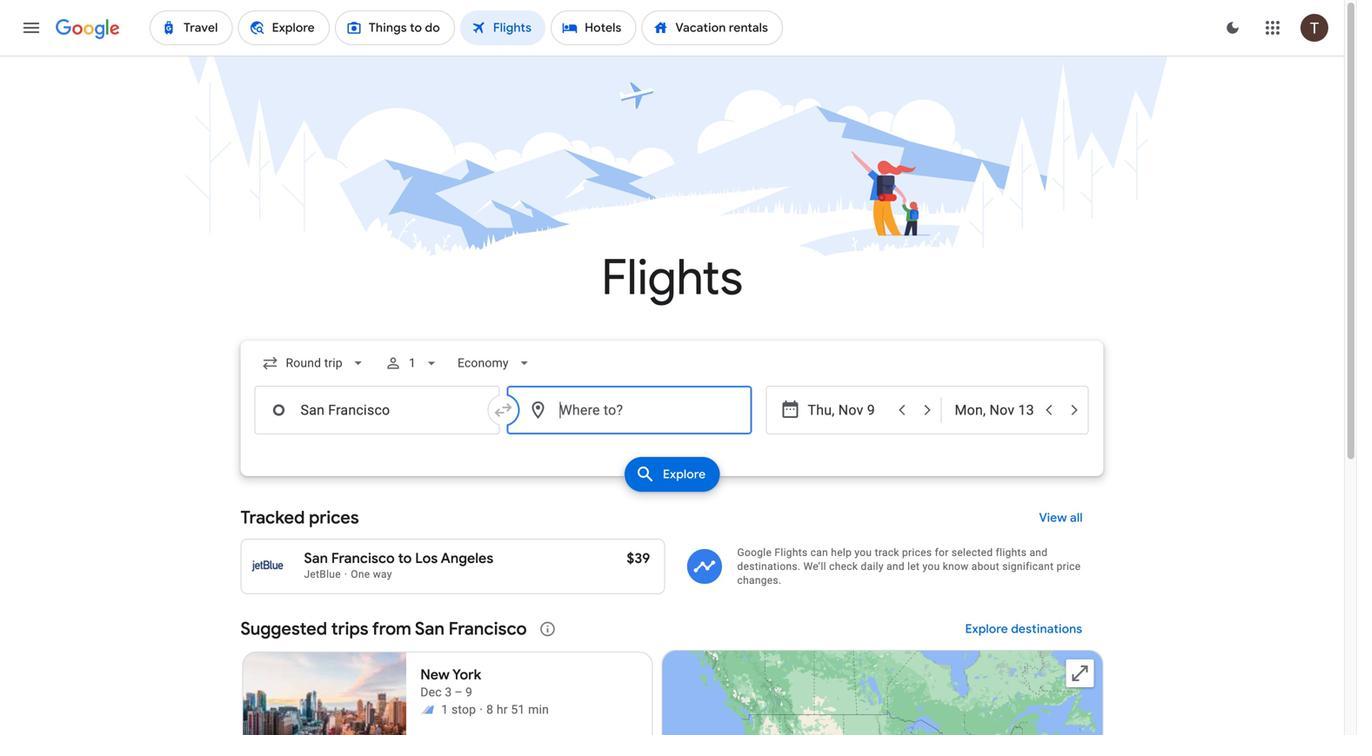 Task type: describe. For each thing, give the bounding box(es) containing it.
explore button
[[624, 458, 720, 492]]

0 horizontal spatial flights
[[601, 247, 743, 309]]

explore destinations button
[[944, 609, 1103, 651]]

destinations
[[1011, 622, 1083, 638]]

frontier and spirit image
[[420, 704, 434, 718]]

we'll
[[803, 561, 826, 573]]

all
[[1070, 511, 1083, 526]]

about
[[972, 561, 999, 573]]

51
[[511, 703, 525, 718]]

tracked prices
[[241, 507, 359, 529]]

york
[[452, 667, 481, 685]]

flights inside 'google flights can help you track prices for selected flights and destinations. we'll check daily and let you know about significant price changes.'
[[775, 547, 808, 559]]

san inside tracked prices region
[[304, 550, 328, 568]]

hr
[[497, 703, 508, 718]]

Flight search field
[[227, 341, 1117, 498]]

flights
[[996, 547, 1027, 559]]

8
[[486, 703, 493, 718]]

explore for explore
[[663, 467, 706, 483]]

prices inside 'google flights can help you track prices for selected flights and destinations. we'll check daily and let you know about significant price changes.'
[[902, 547, 932, 559]]

francisco inside tracked prices region
[[331, 550, 395, 568]]

explore destinations
[[965, 622, 1083, 638]]

new york dec 3 – 9
[[420, 667, 481, 700]]

changes.
[[737, 575, 782, 587]]

main menu image
[[21, 17, 42, 38]]

0 vertical spatial prices
[[309, 507, 359, 529]]

know
[[943, 561, 969, 573]]

selected
[[952, 547, 993, 559]]

1 vertical spatial and
[[887, 561, 905, 573]]

significant
[[1002, 561, 1054, 573]]

1 for 1
[[409, 356, 416, 371]]

1 stop
[[441, 703, 476, 718]]

new
[[420, 667, 450, 685]]

angeles
[[441, 550, 494, 568]]

one way
[[351, 569, 392, 581]]

explore for explore destinations
[[965, 622, 1008, 638]]

trips
[[331, 619, 368, 641]]



Task type: vqa. For each thing, say whether or not it's contained in the screenshot.
8
yes



Task type: locate. For each thing, give the bounding box(es) containing it.
1 horizontal spatial 1
[[441, 703, 448, 718]]

francisco up one
[[331, 550, 395, 568]]

0 vertical spatial  image
[[344, 569, 347, 581]]

los
[[415, 550, 438, 568]]

 image left 8
[[480, 702, 483, 719]]

1 inside suggested trips from san francisco region
[[441, 703, 448, 718]]

explore
[[663, 467, 706, 483], [965, 622, 1008, 638]]

and down track
[[887, 561, 905, 573]]

 image inside tracked prices region
[[344, 569, 347, 581]]

8 hr 51 min
[[486, 703, 549, 718]]

explore inside the flight search field
[[663, 467, 706, 483]]

0 vertical spatial francisco
[[331, 550, 395, 568]]

1 inside 1 'popup button'
[[409, 356, 416, 371]]

1 vertical spatial  image
[[480, 702, 483, 719]]

suggested trips from san francisco
[[241, 619, 527, 641]]

prices
[[309, 507, 359, 529], [902, 547, 932, 559]]

1 horizontal spatial francisco
[[449, 619, 527, 641]]

0 horizontal spatial san
[[304, 550, 328, 568]]

0 horizontal spatial francisco
[[331, 550, 395, 568]]

and up significant
[[1030, 547, 1048, 559]]

can
[[811, 547, 828, 559]]

1 horizontal spatial you
[[923, 561, 940, 573]]

0 horizontal spatial prices
[[309, 507, 359, 529]]

 image inside suggested trips from san francisco region
[[480, 702, 483, 719]]

google
[[737, 547, 772, 559]]

0 horizontal spatial and
[[887, 561, 905, 573]]

view
[[1039, 511, 1067, 526]]

0 vertical spatial 1
[[409, 356, 416, 371]]

san
[[304, 550, 328, 568], [415, 619, 444, 641]]

1 vertical spatial explore
[[965, 622, 1008, 638]]

google flights can help you track prices for selected flights and destinations. we'll check daily and let you know about significant price changes.
[[737, 547, 1081, 587]]

0 horizontal spatial 1
[[409, 356, 416, 371]]

0 vertical spatial explore
[[663, 467, 706, 483]]

1 vertical spatial you
[[923, 561, 940, 573]]

francisco up york
[[449, 619, 527, 641]]

Where to? text field
[[507, 386, 752, 435]]

0 vertical spatial and
[[1030, 547, 1048, 559]]

1 horizontal spatial explore
[[965, 622, 1008, 638]]

0 vertical spatial san
[[304, 550, 328, 568]]

1 horizontal spatial san
[[415, 619, 444, 641]]

for
[[935, 547, 949, 559]]

1 for 1 stop
[[441, 703, 448, 718]]

0 horizontal spatial you
[[855, 547, 872, 559]]

1 vertical spatial flights
[[775, 547, 808, 559]]

view all
[[1039, 511, 1083, 526]]

prices up jetblue
[[309, 507, 359, 529]]

stop
[[451, 703, 476, 718]]

francisco inside region
[[449, 619, 527, 641]]

tracked
[[241, 507, 305, 529]]

 image
[[344, 569, 347, 581], [480, 702, 483, 719]]

min
[[528, 703, 549, 718]]

from
[[372, 619, 411, 641]]

1 horizontal spatial prices
[[902, 547, 932, 559]]

help
[[831, 547, 852, 559]]

francisco
[[331, 550, 395, 568], [449, 619, 527, 641]]

you up daily
[[855, 547, 872, 559]]

1 vertical spatial prices
[[902, 547, 932, 559]]

flights
[[601, 247, 743, 309], [775, 547, 808, 559]]

destinations.
[[737, 561, 801, 573]]

None text field
[[254, 386, 500, 435]]

None field
[[254, 348, 374, 379], [450, 348, 540, 379], [254, 348, 374, 379], [450, 348, 540, 379]]

daily
[[861, 561, 884, 573]]

1 vertical spatial francisco
[[449, 619, 527, 641]]

price
[[1057, 561, 1081, 573]]

$39
[[627, 550, 650, 568]]

Return text field
[[955, 387, 1035, 434]]

 image left one
[[344, 569, 347, 581]]

suggested
[[241, 619, 327, 641]]

explore inside suggested trips from san francisco region
[[965, 622, 1008, 638]]

one
[[351, 569, 370, 581]]

tracked prices region
[[241, 498, 1103, 595]]

and
[[1030, 547, 1048, 559], [887, 561, 905, 573]]

you
[[855, 547, 872, 559], [923, 561, 940, 573]]

explore up tracked prices region
[[663, 467, 706, 483]]

1 button
[[377, 343, 447, 385]]

1
[[409, 356, 416, 371], [441, 703, 448, 718]]

dec
[[420, 686, 442, 700]]

you down for
[[923, 561, 940, 573]]

3 – 9
[[445, 686, 472, 700]]

san inside region
[[415, 619, 444, 641]]

0 horizontal spatial  image
[[344, 569, 347, 581]]

change appearance image
[[1212, 7, 1254, 49]]

explore left "destinations"
[[965, 622, 1008, 638]]

1 horizontal spatial flights
[[775, 547, 808, 559]]

to
[[398, 550, 412, 568]]

0 vertical spatial you
[[855, 547, 872, 559]]

1 horizontal spatial and
[[1030, 547, 1048, 559]]

Departure text field
[[808, 387, 888, 434]]

way
[[373, 569, 392, 581]]

suggested trips from san francisco region
[[241, 609, 1103, 736]]

0 vertical spatial flights
[[601, 247, 743, 309]]

track
[[875, 547, 899, 559]]

let
[[907, 561, 920, 573]]

san right from
[[415, 619, 444, 641]]

1 vertical spatial san
[[415, 619, 444, 641]]

san francisco to los angeles
[[304, 550, 494, 568]]

1 horizontal spatial  image
[[480, 702, 483, 719]]

jetblue
[[304, 569, 341, 581]]

prices up let
[[902, 547, 932, 559]]

check
[[829, 561, 858, 573]]

san up jetblue
[[304, 550, 328, 568]]

1 vertical spatial 1
[[441, 703, 448, 718]]

0 horizontal spatial explore
[[663, 467, 706, 483]]

39 US dollars text field
[[627, 550, 650, 568]]



